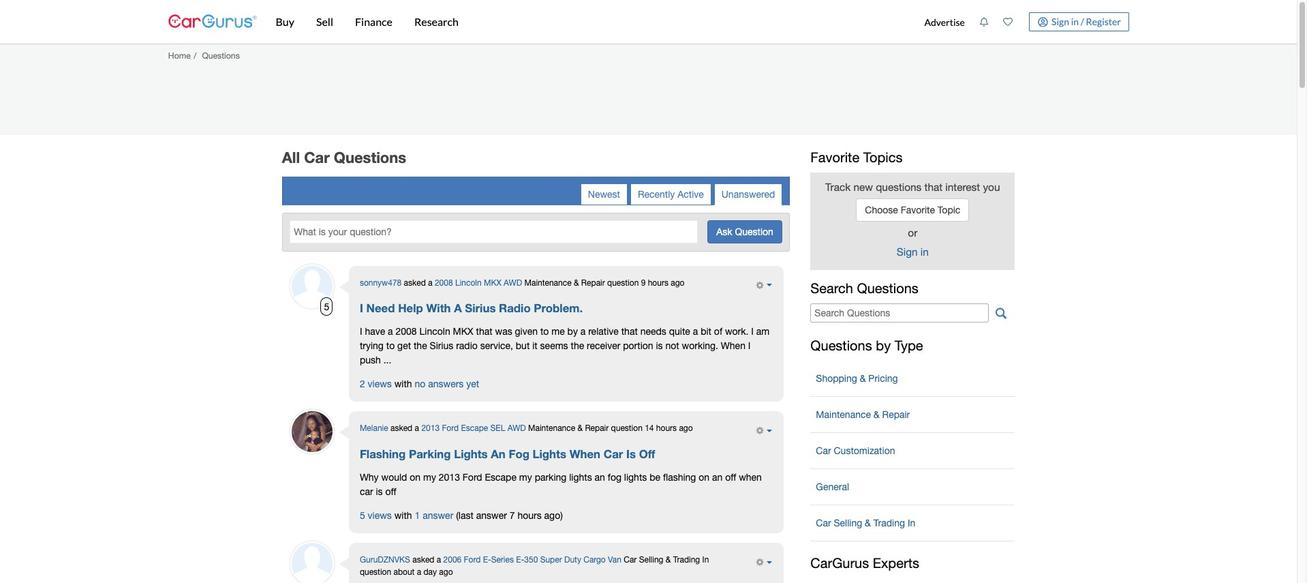 Task type: locate. For each thing, give the bounding box(es) containing it.
unanswered link
[[714, 184, 783, 205]]

car left is
[[604, 447, 623, 461]]

experts
[[873, 555, 920, 570]]

2013 up parking
[[422, 424, 440, 433]]

1 views from the top
[[368, 379, 392, 390]]

2 with from the top
[[395, 510, 412, 521]]

favorite up track in the right top of the page
[[811, 149, 860, 165]]

home / questions
[[168, 50, 240, 60]]

1 horizontal spatial when
[[721, 340, 746, 351]]

car up general
[[816, 445, 832, 456]]

1 horizontal spatial answer
[[476, 510, 507, 521]]

hours right 7
[[518, 510, 542, 521]]

mkx up the 'i need help with a sirius radio problem.'
[[484, 278, 502, 288]]

lights up parking
[[533, 447, 567, 461]]

1 horizontal spatial lights
[[533, 447, 567, 461]]

mkx for that
[[453, 326, 474, 337]]

with
[[395, 379, 412, 390], [395, 510, 412, 521]]

0 horizontal spatial is
[[376, 486, 383, 497]]

my down parking
[[423, 472, 436, 483]]

in
[[1072, 16, 1079, 27], [921, 245, 929, 258]]

favorite up the or at the right top
[[901, 205, 936, 215]]

1 vertical spatial in
[[703, 555, 709, 564]]

trading inside car selling & trading in question             about a day ago
[[673, 555, 700, 564]]

by right me
[[568, 326, 578, 337]]

2008 up "get"
[[396, 326, 417, 337]]

customization
[[834, 445, 896, 456]]

maintenance down shopping at the bottom right
[[816, 409, 871, 420]]

1 horizontal spatial in
[[1072, 16, 1079, 27]]

2 e- from the left
[[516, 555, 525, 564]]

off down would
[[386, 486, 397, 497]]

asked up day at the left of the page
[[413, 555, 435, 564]]

0 vertical spatial in
[[1072, 16, 1079, 27]]

selling
[[834, 517, 863, 528], [639, 555, 664, 564]]

with left 1
[[395, 510, 412, 521]]

i left am
[[752, 326, 754, 337]]

1 vertical spatial hours
[[657, 424, 677, 433]]

that up topic
[[925, 181, 943, 193]]

0 vertical spatial selling
[[834, 517, 863, 528]]

lights left be
[[624, 472, 647, 483]]

2013
[[422, 424, 440, 433], [439, 472, 460, 483]]

0 vertical spatial sign
[[1052, 16, 1070, 27]]

sign in
[[897, 245, 929, 258]]

0 horizontal spatial sirius
[[430, 340, 454, 351]]

1 horizontal spatial selling
[[834, 517, 863, 528]]

car right van
[[624, 555, 637, 564]]

1 vertical spatial repair
[[883, 409, 910, 420]]

maintenance up fog
[[528, 424, 576, 433]]

0 vertical spatial 2008
[[435, 278, 453, 288]]

1 vertical spatial maintenance
[[816, 409, 871, 420]]

1 horizontal spatial trading
[[874, 517, 906, 528]]

cargurus logo homepage link image
[[168, 2, 257, 41]]

i have a 2008 lincoln mkx that was given to me by a relative that needs quite a bit of work. i am trying to get the sirius radio service, but it seems the receiver portion is not working. when i push ...
[[360, 326, 770, 366]]

maintenance up problem.
[[525, 278, 572, 288]]

a
[[428, 278, 433, 288], [388, 326, 393, 337], [581, 326, 586, 337], [693, 326, 698, 337], [415, 424, 419, 433], [437, 555, 441, 564], [417, 567, 421, 577]]

choose favorite topic
[[866, 205, 961, 215]]

a up parking
[[415, 424, 419, 433]]

None submit
[[708, 220, 783, 244]]

ago right 14
[[679, 424, 693, 433]]

day
[[424, 567, 437, 577]]

5 left need
[[324, 301, 330, 312]]

in for sign in / register
[[1072, 16, 1079, 27]]

that up service, at the left of the page
[[476, 326, 493, 337]]

1 horizontal spatial lights
[[624, 472, 647, 483]]

& up 'why would on my 2013 ford escape my parking  lights an fog lights be flashing on an off when car is off'
[[578, 424, 583, 433]]

1 vertical spatial when
[[570, 447, 601, 461]]

in inside car selling & trading in question             about a day ago
[[703, 555, 709, 564]]

& right van
[[666, 555, 671, 564]]

of
[[714, 326, 723, 337]]

an left fog
[[595, 472, 605, 483]]

0 horizontal spatial an
[[595, 472, 605, 483]]

5 down car at the left
[[360, 510, 365, 521]]

or
[[908, 226, 918, 239]]

finance button
[[344, 0, 404, 44]]

e-
[[483, 555, 491, 564], [516, 555, 525, 564]]

2008 for asked
[[435, 278, 453, 288]]

sign down the or at the right top
[[897, 245, 918, 258]]

on right would
[[410, 472, 421, 483]]

2 vertical spatial repair
[[585, 424, 609, 433]]

0 horizontal spatial answer
[[423, 510, 454, 521]]

parking
[[409, 447, 451, 461]]

0 horizontal spatial when
[[570, 447, 601, 461]]

in down the choose favorite topic
[[921, 245, 929, 258]]

sonnyw478 asked a 2008 lincoln mkx awd maintenance & repair             question             9 hours ago
[[360, 278, 685, 288]]

ago right 9
[[671, 278, 685, 288]]

1 vertical spatial to
[[386, 340, 395, 351]]

0 horizontal spatial in
[[703, 555, 709, 564]]

1 vertical spatial 2008
[[396, 326, 417, 337]]

radio
[[456, 340, 478, 351]]

escape inside 'why would on my 2013 ford escape my parking  lights an fog lights be flashing on an off when car is off'
[[485, 472, 517, 483]]

0 horizontal spatial in
[[921, 245, 929, 258]]

1 vertical spatial asked
[[391, 424, 413, 433]]

selling for car selling & trading in question             about a day ago
[[639, 555, 664, 564]]

mkx up radio
[[453, 326, 474, 337]]

views down car at the left
[[368, 510, 392, 521]]

2006 ford e-series e-350 super duty cargo van link
[[444, 555, 622, 564]]

topics
[[864, 149, 903, 165]]

1 horizontal spatial 2008
[[435, 278, 453, 288]]

hours
[[648, 278, 669, 288], [657, 424, 677, 433], [518, 510, 542, 521]]

hours right 14
[[657, 424, 677, 433]]

0 vertical spatial question
[[608, 278, 639, 288]]

trading inside car selling & trading in link
[[874, 517, 906, 528]]

14
[[645, 424, 654, 433]]

my
[[423, 472, 436, 483], [519, 472, 532, 483]]

0 vertical spatial when
[[721, 340, 746, 351]]

favorite inside choose favorite topic link
[[901, 205, 936, 215]]

lights right parking
[[569, 472, 592, 483]]

1 horizontal spatial on
[[699, 472, 710, 483]]

ford right 2006
[[464, 555, 481, 564]]

e- right series
[[516, 555, 525, 564]]

asked right melanie link
[[391, 424, 413, 433]]

0 horizontal spatial sign
[[897, 245, 918, 258]]

question left 14
[[611, 424, 643, 433]]

but
[[516, 340, 530, 351]]

repair up fog
[[585, 424, 609, 433]]

buy
[[276, 15, 295, 28]]

0 vertical spatial with
[[395, 379, 412, 390]]

sel
[[491, 424, 505, 433]]

mkx for awd
[[484, 278, 502, 288]]

1 vertical spatial 2013
[[439, 472, 460, 483]]

maintenance & repair link
[[811, 402, 1016, 427]]

lincoln inside i have a 2008 lincoln mkx that was given to me by a relative that needs quite a bit of work. i am trying to get the sirius radio service, but it seems the receiver portion is not working. when i push ...
[[420, 326, 450, 337]]

asked up 'help'
[[404, 278, 426, 288]]

receiver
[[587, 340, 621, 351]]

questions
[[202, 50, 240, 60], [334, 149, 407, 166], [857, 280, 919, 296], [811, 337, 873, 353]]

car inside car selling & trading in question             about a day ago
[[624, 555, 637, 564]]

answer left 7
[[476, 510, 507, 521]]

about
[[394, 567, 415, 577]]

i
[[360, 301, 363, 315], [360, 326, 362, 337], [752, 326, 754, 337], [749, 340, 751, 351]]

car for car selling & trading in
[[816, 517, 832, 528]]

is inside 'why would on my 2013 ford escape my parking  lights an fog lights be flashing on an off when car is off'
[[376, 486, 383, 497]]

0 vertical spatial repair
[[582, 278, 605, 288]]

sign for sign in
[[897, 245, 918, 258]]

maintenance
[[525, 278, 572, 288], [816, 409, 871, 420], [528, 424, 576, 433]]

hours right 9
[[648, 278, 669, 288]]

car down general
[[816, 517, 832, 528]]

search
[[811, 280, 854, 296]]

menu bar
[[257, 0, 918, 44]]

answers
[[428, 379, 464, 390]]

repair up problem.
[[582, 278, 605, 288]]

no answers yet link
[[415, 379, 479, 390]]

lincoln down with
[[420, 326, 450, 337]]

is right car at the left
[[376, 486, 383, 497]]

/ left 'register'
[[1081, 16, 1085, 27]]

question left 9
[[608, 278, 639, 288]]

0 vertical spatial favorite
[[811, 149, 860, 165]]

0 vertical spatial views
[[368, 379, 392, 390]]

1 answer from the left
[[423, 510, 454, 521]]

an
[[491, 447, 506, 461]]

on right flashing
[[699, 472, 710, 483]]

0 horizontal spatial lincoln
[[420, 326, 450, 337]]

with left no
[[395, 379, 412, 390]]

0 horizontal spatial e-
[[483, 555, 491, 564]]

1 horizontal spatial is
[[656, 340, 663, 351]]

question
[[608, 278, 639, 288], [611, 424, 643, 433], [360, 567, 391, 577]]

a left bit
[[693, 326, 698, 337]]

(last
[[456, 510, 474, 521]]

1 vertical spatial with
[[395, 510, 412, 521]]

2 views from the top
[[368, 510, 392, 521]]

escape
[[461, 424, 488, 433], [485, 472, 517, 483]]

sign inside sign in / register link
[[1052, 16, 1070, 27]]

1 horizontal spatial in
[[908, 517, 916, 528]]

selling down general
[[834, 517, 863, 528]]

0 vertical spatial lincoln
[[455, 278, 482, 288]]

0 horizontal spatial on
[[410, 472, 421, 483]]

awd right sel at left
[[508, 424, 526, 433]]

0 horizontal spatial lights
[[569, 472, 592, 483]]

lincoln up the 'i need help with a sirius radio problem.'
[[455, 278, 482, 288]]

1 e- from the left
[[483, 555, 491, 564]]

sign
[[1052, 16, 1070, 27], [897, 245, 918, 258]]

2 an from the left
[[713, 472, 723, 483]]

seems
[[540, 340, 568, 351]]

0 vertical spatial mkx
[[484, 278, 502, 288]]

1 with from the top
[[395, 379, 412, 390]]

1 vertical spatial selling
[[639, 555, 664, 564]]

by
[[568, 326, 578, 337], [876, 337, 891, 353]]

1 vertical spatial ford
[[463, 472, 483, 483]]

1 horizontal spatial sirius
[[465, 301, 496, 315]]

2008 inside i have a 2008 lincoln mkx that was given to me by a relative that needs quite a bit of work. i am trying to get the sirius radio service, but it seems the receiver portion is not working. when i push ...
[[396, 326, 417, 337]]

when inside i have a 2008 lincoln mkx that was given to me by a relative that needs quite a bit of work. i am trying to get the sirius radio service, but it seems the receiver portion is not working. when i push ...
[[721, 340, 746, 351]]

1 vertical spatial views
[[368, 510, 392, 521]]

i left need
[[360, 301, 363, 315]]

new
[[854, 181, 873, 193]]

all car questions
[[282, 149, 407, 166]]

1 horizontal spatial 5
[[360, 510, 365, 521]]

ford up parking
[[442, 424, 459, 433]]

0 horizontal spatial 5
[[324, 301, 330, 312]]

off
[[639, 447, 656, 461]]

2 horizontal spatial that
[[925, 181, 943, 193]]

question down gurudznvks link
[[360, 567, 391, 577]]

search questions
[[811, 280, 919, 296]]

1 vertical spatial 5
[[360, 510, 365, 521]]

1 vertical spatial trading
[[673, 555, 700, 564]]

type
[[895, 337, 924, 353]]

1 horizontal spatial to
[[541, 326, 549, 337]]

escape left sel at left
[[461, 424, 488, 433]]

0 horizontal spatial /
[[194, 50, 197, 60]]

1 horizontal spatial sign
[[1052, 16, 1070, 27]]

5 for 5
[[324, 301, 330, 312]]

off left when
[[726, 472, 737, 483]]

by inside i have a 2008 lincoln mkx that was given to me by a relative that needs quite a bit of work. i am trying to get the sirius radio service, but it seems the receiver portion is not working. when i push ...
[[568, 326, 578, 337]]

ford for escape
[[442, 424, 459, 433]]

0 horizontal spatial off
[[386, 486, 397, 497]]

1 horizontal spatial favorite
[[901, 205, 936, 215]]

sirius inside i need help with a sirius radio problem. 'link'
[[465, 301, 496, 315]]

selling inside car selling & trading in question             about a day ago
[[639, 555, 664, 564]]

lights
[[454, 447, 488, 461], [533, 447, 567, 461]]

the right seems
[[571, 340, 585, 351]]

an left when
[[713, 472, 723, 483]]

2013 down parking
[[439, 472, 460, 483]]

2 vertical spatial asked
[[413, 555, 435, 564]]

0 vertical spatial 2013
[[422, 424, 440, 433]]

ago down 2006
[[439, 567, 453, 577]]

am
[[757, 326, 770, 337]]

2 vertical spatial question
[[360, 567, 391, 577]]

to left "get"
[[386, 340, 395, 351]]

car for car customization
[[816, 445, 832, 456]]

an
[[595, 472, 605, 483], [713, 472, 723, 483]]

0 horizontal spatial to
[[386, 340, 395, 351]]

car customization link
[[811, 438, 1016, 463]]

sirius left radio
[[430, 340, 454, 351]]

/
[[1081, 16, 1085, 27], [194, 50, 197, 60]]

0 horizontal spatial 2008
[[396, 326, 417, 337]]

the right "get"
[[414, 340, 427, 351]]

views right 2
[[368, 379, 392, 390]]

work.
[[725, 326, 749, 337]]

0 vertical spatial is
[[656, 340, 663, 351]]

i left have
[[360, 326, 362, 337]]

selling right van
[[639, 555, 664, 564]]

menu
[[918, 3, 1130, 41]]

me
[[552, 326, 565, 337]]

sirius right a
[[465, 301, 496, 315]]

1 horizontal spatial mkx
[[484, 278, 502, 288]]

ford up (last
[[463, 472, 483, 483]]

1 horizontal spatial the
[[571, 340, 585, 351]]

asked for need
[[404, 278, 426, 288]]

awd up radio
[[504, 278, 522, 288]]

& left the pricing
[[860, 373, 866, 384]]

2 vertical spatial ago
[[439, 567, 453, 577]]

a left 2006
[[437, 555, 441, 564]]

repair down the pricing
[[883, 409, 910, 420]]

help
[[398, 301, 423, 315]]

1 lights from the left
[[569, 472, 592, 483]]

that up portion
[[622, 326, 638, 337]]

when down work.
[[721, 340, 746, 351]]

0 horizontal spatial trading
[[673, 555, 700, 564]]

home
[[168, 50, 191, 60]]

1 horizontal spatial lincoln
[[455, 278, 482, 288]]

is left not
[[656, 340, 663, 351]]

1 horizontal spatial my
[[519, 472, 532, 483]]

1 horizontal spatial e-
[[516, 555, 525, 564]]

answer
[[423, 510, 454, 521], [476, 510, 507, 521]]

buy button
[[265, 0, 305, 44]]

in for car selling & trading in question             about a day ago
[[703, 555, 709, 564]]

in inside 'menu'
[[1072, 16, 1079, 27]]

selling for car selling & trading in
[[834, 517, 863, 528]]

0 vertical spatial sirius
[[465, 301, 496, 315]]

5 views with 1 answer (last answer 7 hours ago)
[[360, 510, 563, 521]]

mkx inside i have a 2008 lincoln mkx that was given to me by a relative that needs quite a bit of work. i am trying to get the sirius radio service, but it seems the receiver portion is not working. when i push ...
[[453, 326, 474, 337]]

& inside car selling & trading in question             about a day ago
[[666, 555, 671, 564]]

sign right user icon
[[1052, 16, 1070, 27]]

user icon image
[[1038, 17, 1048, 27]]

asked
[[404, 278, 426, 288], [391, 424, 413, 433], [413, 555, 435, 564]]

1 on from the left
[[410, 472, 421, 483]]

1 vertical spatial mkx
[[453, 326, 474, 337]]

you
[[984, 181, 1001, 193]]

0 vertical spatial to
[[541, 326, 549, 337]]

i down work.
[[749, 340, 751, 351]]

1 horizontal spatial an
[[713, 472, 723, 483]]

in left 'register'
[[1072, 16, 1079, 27]]

0 horizontal spatial selling
[[639, 555, 664, 564]]

1 vertical spatial sign
[[897, 245, 918, 258]]

1 vertical spatial /
[[194, 50, 197, 60]]

lights
[[569, 472, 592, 483], [624, 472, 647, 483]]

problem.
[[534, 301, 583, 315]]

Search Questions text field
[[811, 304, 990, 323]]

car selling & trading in link
[[811, 510, 1016, 535]]

views
[[368, 379, 392, 390], [368, 510, 392, 521]]

e- right 2006
[[483, 555, 491, 564]]

1 vertical spatial question
[[611, 424, 643, 433]]

/ right home
[[194, 50, 197, 60]]

1 vertical spatial sirius
[[430, 340, 454, 351]]

melanie
[[360, 424, 388, 433]]

car
[[304, 149, 330, 166], [816, 445, 832, 456], [604, 447, 623, 461], [816, 517, 832, 528], [624, 555, 637, 564]]

2008 for have
[[396, 326, 417, 337]]

0 vertical spatial trading
[[874, 517, 906, 528]]

2 vertical spatial hours
[[518, 510, 542, 521]]

answer right 1
[[423, 510, 454, 521]]

i inside 'link'
[[360, 301, 363, 315]]

2008 up with
[[435, 278, 453, 288]]

2 the from the left
[[571, 340, 585, 351]]

by left type
[[876, 337, 891, 353]]

flashing parking lights an fog lights when car is off
[[360, 447, 656, 461]]

0 vertical spatial ago
[[671, 278, 685, 288]]

a left day at the left of the page
[[417, 567, 421, 577]]

1 vertical spatial is
[[376, 486, 383, 497]]

1 vertical spatial escape
[[485, 472, 517, 483]]

escape down an on the left bottom
[[485, 472, 517, 483]]

lights down 2013 ford escape sel awd link
[[454, 447, 488, 461]]

0 vertical spatial 5
[[324, 301, 330, 312]]

0 vertical spatial off
[[726, 472, 737, 483]]

1 vertical spatial awd
[[508, 424, 526, 433]]

0 vertical spatial hours
[[648, 278, 669, 288]]

0 vertical spatial /
[[1081, 16, 1085, 27]]

general link
[[811, 474, 1016, 499]]

a
[[454, 301, 462, 315]]

when up 'why would on my 2013 ford escape my parking  lights an fog lights be flashing on an off when car is off'
[[570, 447, 601, 461]]

recently active link
[[631, 184, 712, 205]]

0 vertical spatial in
[[908, 517, 916, 528]]

my down fog
[[519, 472, 532, 483]]

5 for 5 views with 1 answer (last answer 7 hours ago)
[[360, 510, 365, 521]]

pricing
[[869, 373, 898, 384]]



Task type: vqa. For each thing, say whether or not it's contained in the screenshot.
the topmost Sign
yes



Task type: describe. For each thing, give the bounding box(es) containing it.
ford for e-
[[464, 555, 481, 564]]

flashing
[[663, 472, 696, 483]]

0 horizontal spatial favorite
[[811, 149, 860, 165]]

saved cars image
[[1004, 17, 1013, 27]]

it
[[533, 340, 538, 351]]

0 vertical spatial awd
[[504, 278, 522, 288]]

open notifications image
[[980, 17, 989, 27]]

questions by type
[[811, 337, 924, 353]]

What is your question? text field
[[290, 220, 698, 244]]

1 the from the left
[[414, 340, 427, 351]]

question inside car selling & trading in question             about a day ago
[[360, 567, 391, 577]]

ago)
[[545, 510, 563, 521]]

i need help with a sirius radio problem. link
[[360, 301, 583, 315]]

car for car selling & trading in question             about a day ago
[[624, 555, 637, 564]]

1 horizontal spatial that
[[622, 326, 638, 337]]

0 horizontal spatial that
[[476, 326, 493, 337]]

2013 ford escape sel awd link
[[422, 424, 526, 433]]

with for 1
[[395, 510, 412, 521]]

car right all on the top of the page
[[304, 149, 330, 166]]

gurudznvks
[[360, 555, 410, 564]]

2008 lincoln mkx awd link
[[435, 278, 522, 288]]

car selling & trading in
[[816, 517, 916, 528]]

1 answer link
[[415, 510, 454, 521]]

with for no
[[395, 379, 412, 390]]

recently
[[638, 189, 675, 200]]

van
[[608, 555, 622, 564]]

1 horizontal spatial by
[[876, 337, 891, 353]]

unanswered
[[722, 189, 776, 200]]

melanie link
[[360, 424, 388, 433]]

0 vertical spatial maintenance
[[525, 278, 572, 288]]

bit
[[701, 326, 712, 337]]

9
[[641, 278, 646, 288]]

1 vertical spatial ago
[[679, 424, 693, 433]]

i need help with a sirius radio problem.
[[360, 301, 583, 315]]

car
[[360, 486, 373, 497]]

a inside car selling & trading in question             about a day ago
[[417, 567, 421, 577]]

newest link
[[581, 184, 628, 205]]

parking
[[535, 472, 567, 483]]

2
[[360, 379, 365, 390]]

sell button
[[305, 0, 344, 44]]

1 lights from the left
[[454, 447, 488, 461]]

cargo
[[584, 555, 606, 564]]

series
[[491, 555, 514, 564]]

flashing
[[360, 447, 406, 461]]

choose
[[866, 205, 899, 215]]

favorite topics
[[811, 149, 903, 165]]

views for 2
[[368, 379, 392, 390]]

lincoln for that
[[420, 326, 450, 337]]

2 my from the left
[[519, 472, 532, 483]]

newest
[[588, 189, 620, 200]]

fog
[[608, 472, 622, 483]]

1 horizontal spatial off
[[726, 472, 737, 483]]

views for 5
[[368, 510, 392, 521]]

yet
[[467, 379, 479, 390]]

lincoln for awd
[[455, 278, 482, 288]]

sort questions by tab list
[[581, 184, 783, 205]]

why
[[360, 472, 379, 483]]

0 vertical spatial escape
[[461, 424, 488, 433]]

menu bar containing buy
[[257, 0, 918, 44]]

7
[[510, 510, 515, 521]]

duty
[[565, 555, 582, 564]]

track
[[826, 181, 851, 193]]

would
[[382, 472, 407, 483]]

2 views with no answers yet
[[360, 379, 479, 390]]

flashing parking lights an fog lights when car is off link
[[360, 447, 656, 461]]

350
[[525, 555, 538, 564]]

when
[[739, 472, 762, 483]]

track new questions that interest you
[[826, 181, 1001, 193]]

gurudznvks asked a 2006 ford e-series e-350 super duty cargo van
[[360, 555, 622, 564]]

no
[[415, 379, 426, 390]]

radio
[[499, 301, 531, 315]]

cargurus
[[811, 555, 870, 570]]

2 vertical spatial maintenance
[[528, 424, 576, 433]]

interest
[[946, 181, 981, 193]]

2 lights from the left
[[624, 472, 647, 483]]

trading for car selling & trading in question             about a day ago
[[673, 555, 700, 564]]

be
[[650, 472, 661, 483]]

shopping
[[816, 373, 858, 384]]

2 on from the left
[[699, 472, 710, 483]]

research
[[415, 15, 459, 28]]

a left relative
[[581, 326, 586, 337]]

sign in / register
[[1052, 16, 1122, 27]]

finance
[[355, 15, 393, 28]]

trading for car selling & trading in
[[874, 517, 906, 528]]

1 my from the left
[[423, 472, 436, 483]]

portion
[[623, 340, 654, 351]]

/ inside 'menu'
[[1081, 16, 1085, 27]]

relative
[[589, 326, 619, 337]]

...
[[384, 355, 392, 366]]

is inside i have a 2008 lincoln mkx that was given to me by a relative that needs quite a bit of work. i am trying to get the sirius radio service, but it seems the receiver portion is not working. when i push ...
[[656, 340, 663, 351]]

2013 inside 'why would on my 2013 ford escape my parking  lights an fog lights be flashing on an off when car is off'
[[439, 472, 460, 483]]

active
[[678, 189, 704, 200]]

get
[[398, 340, 411, 351]]

1 vertical spatial off
[[386, 486, 397, 497]]

car customization
[[816, 445, 896, 456]]

2 answer from the left
[[476, 510, 507, 521]]

super
[[540, 555, 562, 564]]

& up problem.
[[574, 278, 579, 288]]

why would on my 2013 ford escape my parking  lights an fog lights be flashing on an off when car is off
[[360, 472, 762, 497]]

& down the pricing
[[874, 409, 880, 420]]

general
[[816, 481, 850, 492]]

not
[[666, 340, 680, 351]]

ago inside car selling & trading in question             about a day ago
[[439, 567, 453, 577]]

a up with
[[428, 278, 433, 288]]

menu containing sign in / register
[[918, 3, 1130, 41]]

1 an from the left
[[595, 472, 605, 483]]

needs
[[641, 326, 667, 337]]

in for car selling & trading in
[[908, 517, 916, 528]]

5 views link
[[360, 510, 392, 521]]

sign in / register link
[[1030, 12, 1130, 31]]

cargurus experts
[[811, 555, 920, 570]]

in for sign in
[[921, 245, 929, 258]]

ford inside 'why would on my 2013 ford escape my parking  lights an fog lights be flashing on an off when car is off'
[[463, 472, 483, 483]]

need
[[366, 301, 395, 315]]

home link
[[168, 50, 191, 60]]

sirius inside i have a 2008 lincoln mkx that was given to me by a relative that needs quite a bit of work. i am trying to get the sirius radio service, but it seems the receiver portion is not working. when i push ...
[[430, 340, 454, 351]]

given
[[515, 326, 538, 337]]

1
[[415, 510, 420, 521]]

melanie asked a 2013 ford escape sel awd maintenance & repair             question             14 hours ago
[[360, 424, 693, 433]]

repair inside maintenance & repair link
[[883, 409, 910, 420]]

was
[[495, 326, 513, 337]]

cargurus logo homepage link link
[[168, 2, 257, 41]]

unanswered tab panel
[[289, 266, 784, 583]]

sign for sign in / register
[[1052, 16, 1070, 27]]

car selling & trading in question             about a day ago
[[360, 555, 709, 577]]

& up cargurus experts
[[865, 517, 871, 528]]

2 lights from the left
[[533, 447, 567, 461]]

shopping & pricing link
[[811, 366, 1016, 390]]

a right have
[[388, 326, 393, 337]]

asked for parking
[[391, 424, 413, 433]]

gurudznvks link
[[360, 555, 410, 564]]



